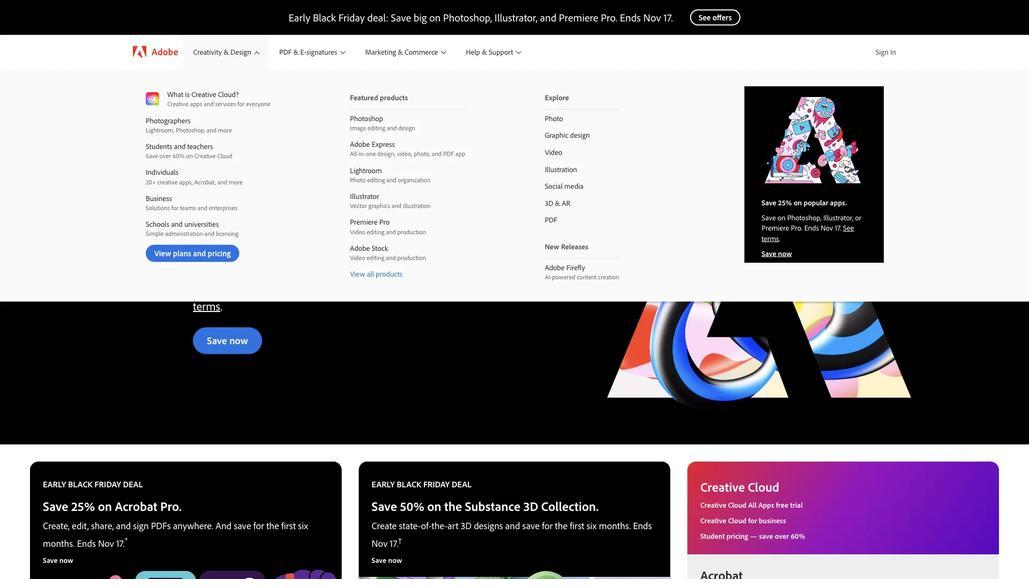Task type: locate. For each thing, give the bounding box(es) containing it.
edit,
[[72, 520, 89, 532]]

0 horizontal spatial early
[[193, 194, 244, 223]]

over for save
[[160, 152, 171, 160]]

releases
[[561, 242, 589, 251]]

design inside photoshop image editing and design
[[398, 124, 416, 132]]

1 horizontal spatial first
[[281, 520, 296, 532]]

video for premiere pro
[[350, 228, 365, 236]]

production for stock
[[398, 253, 426, 262]]

3d right art
[[461, 520, 472, 532]]

products right all
[[376, 269, 403, 279]]

pdf inside dropdown button
[[279, 47, 292, 56]]

cloud inside students and teachers save over 60% on creative cloud
[[217, 152, 233, 160]]

60% inside students and teachers save over 60% on creative cloud
[[173, 152, 185, 160]]

design inside graphic design link
[[570, 130, 590, 140]]

3d inside main element
[[545, 198, 554, 208]]

1 vertical spatial products
[[376, 269, 403, 279]]

1 horizontal spatial see
[[699, 12, 711, 23]]

friday left deal:
[[339, 10, 365, 24]]

student
[[701, 531, 725, 541]]

2 horizontal spatial illustrator,
[[824, 213, 854, 222]]

& left design
[[224, 47, 229, 56]]

early black friday deal up 50%
[[372, 479, 472, 490]]

0 horizontal spatial 25%
[[71, 498, 95, 514]]

creativity & design button
[[183, 35, 269, 69]]

1 horizontal spatial view
[[350, 269, 365, 279]]

25% inside early black friday deal. get 25% off.
[[233, 223, 277, 253]]

black
[[313, 10, 336, 24], [249, 194, 303, 223]]

2 vertical spatial months.
[[43, 537, 75, 549]]

adobe left stock
[[350, 243, 370, 253]]

early up 'create,'
[[43, 479, 66, 490]]

0 horizontal spatial black
[[249, 194, 303, 223]]

60%
[[173, 152, 185, 160], [791, 531, 806, 541]]

production up view all products link
[[398, 253, 426, 262]]

more up "enterprises"
[[229, 178, 243, 186]]

17. down apps.
[[835, 223, 842, 233]]

products inside heading
[[380, 93, 408, 102]]

0 vertical spatial 3d
[[545, 198, 554, 208]]

adobe inside adobe stock video editing and production
[[350, 243, 370, 253]]

1 horizontal spatial terms
[[762, 234, 780, 243]]

powered
[[552, 273, 576, 281]]

acrobat
[[115, 498, 157, 514]]

1 horizontal spatial see terms
[[762, 223, 855, 243]]

adobe for adobe stock video editing and production
[[350, 243, 370, 253]]

social media link
[[528, 178, 637, 194]]

six for save 25% on acrobat pro.
[[298, 520, 308, 532]]

0 vertical spatial terms
[[762, 234, 780, 243]]

1 horizontal spatial 3d
[[524, 498, 539, 514]]

0 vertical spatial see
[[699, 12, 711, 23]]

0 vertical spatial save now link
[[762, 248, 792, 258]]

1 vertical spatial pricing
[[727, 531, 749, 541]]

black up signatures
[[313, 10, 336, 24]]

new releases heading
[[545, 235, 620, 259]]

terms down buy
[[193, 298, 221, 313]]

2 deal from the left
[[452, 479, 472, 490]]

pdf left app
[[443, 150, 454, 158]]

cloud?
[[218, 90, 239, 99]]

1 vertical spatial 60%
[[791, 531, 806, 541]]

create,
[[43, 520, 70, 532]]

photoshop, up the teachers
[[176, 126, 205, 134]]

friday up the save 25% on acrobat pro.
[[95, 479, 121, 490]]

2 horizontal spatial six
[[587, 520, 597, 532]]

over down students at top
[[160, 152, 171, 160]]

2 vertical spatial 3d
[[461, 520, 472, 532]]

graphic design link
[[528, 127, 637, 144]]

see terms inside main element
[[762, 223, 855, 243]]

25%
[[779, 198, 793, 207], [233, 223, 277, 253], [71, 498, 95, 514]]

0 horizontal spatial friday
[[95, 479, 121, 490]]

friday for deal.
[[308, 194, 369, 223]]

illustrator, up support
[[495, 10, 538, 24]]

2 vertical spatial 25%
[[71, 498, 95, 514]]

first
[[211, 280, 229, 296], [281, 520, 296, 532], [570, 520, 585, 532]]

and inside photoshop image editing and design
[[387, 124, 397, 132]]

ai-
[[545, 273, 552, 281]]

adobe express all-in-one design, video, photo, and pdf app
[[350, 139, 466, 158]]

black up 50%
[[397, 479, 422, 490]]

0 vertical spatial see terms
[[762, 223, 855, 243]]

cloud up individuals 20+ creative apps, acrobat, and more
[[217, 152, 233, 160]]

pdf
[[279, 47, 292, 56], [443, 150, 454, 158], [545, 215, 558, 225]]

& for creativity
[[224, 47, 229, 56]]

pro.
[[601, 10, 618, 24], [792, 223, 803, 233], [160, 498, 182, 514]]

for
[[237, 100, 245, 108], [172, 204, 179, 212], [445, 263, 458, 278], [749, 516, 758, 525], [254, 520, 264, 532], [542, 520, 553, 532]]

terms
[[762, 234, 780, 243], [193, 298, 221, 313]]

1 horizontal spatial design
[[570, 130, 590, 140]]

off.
[[282, 223, 313, 253]]

on
[[430, 10, 441, 24], [186, 152, 193, 160], [794, 198, 802, 207], [778, 213, 786, 222], [98, 498, 112, 514], [428, 498, 442, 514]]

over for save
[[775, 531, 789, 541]]

on inside students and teachers save over 60% on creative cloud
[[186, 152, 193, 160]]

1 vertical spatial friday
[[308, 194, 369, 223]]

17. inside create state-of-the-art 3d designs and save for the first six months. ends nov 17.
[[390, 537, 398, 549]]

video up view all products
[[350, 253, 365, 262]]

1 horizontal spatial deal
[[452, 479, 472, 490]]

0 horizontal spatial pricing
[[208, 248, 231, 258]]

& right marketing
[[398, 47, 403, 56]]

0 horizontal spatial 60%
[[173, 152, 185, 160]]

2 horizontal spatial 3d
[[545, 198, 554, 208]]

and inside create state-of-the-art 3d designs and save for the first six months. ends nov 17.
[[506, 520, 520, 532]]

featured products heading
[[350, 86, 466, 110]]

and inside photographers lightroom, photoshop, and more
[[207, 126, 217, 134]]

3d left the ar
[[545, 198, 554, 208]]

now
[[779, 248, 792, 258], [229, 334, 248, 347], [59, 556, 73, 565], [388, 556, 402, 565]]

the inside buy photoshop, illustrator, or premiere pro, and save for the first six months.
[[193, 280, 209, 296]]

video down the vector
[[350, 228, 365, 236]]

adobe up the in-
[[350, 139, 370, 149]]

& for help
[[482, 47, 487, 56]]

early
[[289, 10, 311, 24], [193, 194, 244, 223]]

pro. inside save on photoshop, illustrator, or premiere pro. ends nov 17.
[[792, 223, 803, 233]]

more inside individuals 20+ creative apps, acrobat, and more
[[229, 178, 243, 186]]

0 horizontal spatial save now link
[[193, 327, 262, 354]]

adobe inside adobe express all-in-one design, video, photo, and pdf app
[[350, 139, 370, 149]]

60% for save
[[791, 531, 806, 541]]

six for save 50% on the substance 3d collection.
[[587, 520, 597, 532]]

lightroom,
[[146, 126, 174, 134]]

on down the teachers
[[186, 152, 193, 160]]

illustration
[[403, 202, 431, 210]]

pricing left "—"
[[727, 531, 749, 541]]

1 deal from the left
[[123, 479, 143, 490]]

early inside early black friday deal. get 25% off.
[[193, 194, 244, 223]]

enterprises
[[209, 204, 238, 212]]

view
[[154, 248, 171, 258], [350, 269, 365, 279]]

on right big
[[430, 10, 441, 24]]

1 horizontal spatial friday
[[424, 479, 450, 490]]

view left the plans
[[154, 248, 171, 258]]

0 horizontal spatial early
[[43, 479, 66, 490]]

marketing
[[365, 47, 396, 56]]

editing down pro
[[367, 228, 385, 236]]

premiere inside buy photoshop, illustrator, or premiere pro, and save for the first six months.
[[333, 263, 377, 278]]

2 friday from the left
[[424, 479, 450, 490]]

nov inside save on photoshop, illustrator, or premiere pro. ends nov 17.
[[821, 223, 834, 233]]

25% for save 25% on popular apps.
[[779, 198, 793, 207]]

featured
[[350, 93, 378, 102]]

0 vertical spatial or
[[856, 213, 862, 222]]

first inside create state-of-the-art 3d designs and save for the first six months. ends nov 17.
[[570, 520, 585, 532]]

save inside buy photoshop, illustrator, or premiere pro, and save for the first six months.
[[421, 263, 442, 278]]

0 vertical spatial more
[[218, 126, 232, 134]]

1 vertical spatial terms
[[193, 298, 221, 313]]

the down "collection." on the right
[[555, 520, 568, 532]]

& left the ar
[[555, 198, 560, 208]]

photoshop, down save 25% on popular apps.
[[788, 213, 822, 222]]

photo link
[[528, 110, 637, 127]]

what
[[167, 90, 183, 99]]

1 horizontal spatial pro.
[[601, 10, 618, 24]]

2 black from the left
[[397, 479, 422, 490]]

0 vertical spatial months.
[[247, 280, 286, 296]]

1 vertical spatial pdf
[[443, 150, 454, 158]]

view for view plans and pricing
[[154, 248, 171, 258]]

months. inside create state-of-the-art 3d designs and save for the first six months. ends nov 17.
[[599, 520, 631, 532]]

1 vertical spatial early
[[193, 194, 244, 223]]

buy photoshop, illustrator, or premiere pro, and save for the first six months.
[[193, 263, 458, 296]]

adobe up ai- at the top of page
[[545, 262, 565, 272]]

student pricing — save over 60%
[[701, 531, 806, 541]]

friday up 50%
[[424, 479, 450, 490]]

0 horizontal spatial months.
[[43, 537, 75, 549]]

early up e- on the left of page
[[289, 10, 311, 24]]

six inside create, edit, share, and sign pdfs anywhere. and save for the first six months. ends nov 17.
[[298, 520, 308, 532]]

2 horizontal spatial first
[[570, 520, 585, 532]]

business
[[759, 516, 787, 525]]

photoshop, right buy
[[214, 263, 268, 278]]

early black friday deal for 25%
[[43, 479, 143, 490]]

1 vertical spatial illustrator,
[[824, 213, 854, 222]]

17. inside save on photoshop, illustrator, or premiere pro. ends nov 17.
[[835, 223, 842, 233]]

25% up edit,
[[71, 498, 95, 514]]

.
[[780, 234, 781, 243], [221, 298, 223, 313]]

friday for deal:
[[339, 10, 365, 24]]

black for 50%
[[397, 479, 422, 490]]

teams
[[180, 204, 196, 212]]

and
[[540, 10, 557, 24], [204, 100, 214, 108], [387, 124, 397, 132], [207, 126, 217, 134], [174, 141, 186, 151], [432, 150, 442, 158], [387, 176, 397, 184], [218, 178, 227, 186], [392, 202, 402, 210], [198, 204, 207, 212], [171, 219, 183, 229], [386, 228, 396, 236], [205, 230, 214, 238], [193, 248, 206, 258], [386, 253, 396, 262], [400, 263, 419, 278], [116, 520, 131, 532], [506, 520, 520, 532]]

2 early from the left
[[372, 479, 395, 490]]

0 vertical spatial view
[[154, 248, 171, 258]]

production inside "premiere pro video editing and production"
[[398, 228, 426, 236]]

0 vertical spatial 25%
[[779, 198, 793, 207]]

video for adobe stock
[[350, 253, 365, 262]]

save right pro,
[[421, 263, 442, 278]]

adobe right adobe, inc. icon in the top of the page
[[152, 46, 178, 58]]

deal for the
[[452, 479, 472, 490]]

see terms link down save 25% on popular apps.
[[762, 223, 855, 243]]

early for save 50% on the substance 3d collection.
[[372, 479, 395, 490]]

early black friday deal. get 25% off. image
[[193, 147, 319, 181]]

60% down trial at the right bottom of the page
[[791, 531, 806, 541]]

0 horizontal spatial pdf
[[279, 47, 292, 56]]

or inside save on photoshop, illustrator, or premiere pro. ends nov 17.
[[856, 213, 862, 222]]

products up photoshop image editing and design
[[380, 93, 408, 102]]

the right and
[[266, 520, 279, 532]]

for inside what is creative cloud? creative apps and services for everyone
[[237, 100, 245, 108]]

1 vertical spatial or
[[321, 263, 331, 278]]

video
[[545, 147, 563, 157], [350, 228, 365, 236], [350, 253, 365, 262]]

ar
[[562, 198, 571, 208]]

and inside individuals 20+ creative apps, acrobat, and more
[[218, 178, 227, 186]]

more down services
[[218, 126, 232, 134]]

2 vertical spatial illustrator,
[[271, 263, 318, 278]]

pricing
[[208, 248, 231, 258], [727, 531, 749, 541]]

& for marketing
[[398, 47, 403, 56]]

0 horizontal spatial over
[[160, 152, 171, 160]]

1 vertical spatial see
[[844, 223, 855, 233]]

0 vertical spatial production
[[398, 228, 426, 236]]

over inside students and teachers save over 60% on creative cloud
[[160, 152, 171, 160]]

1 horizontal spatial over
[[775, 531, 789, 541]]

99
[[365, 280, 377, 296]]

terms down save on photoshop, illustrator, or premiere pro. ends nov 17.
[[762, 234, 780, 243]]

save inside create state-of-the-art 3d designs and save for the first six months. ends nov 17.
[[523, 520, 540, 532]]

2 production from the top
[[398, 253, 426, 262]]

black down early black friday deal. get 25% off. image
[[249, 194, 303, 223]]

0 vertical spatial early
[[289, 10, 311, 24]]

production inside adobe stock video editing and production
[[398, 253, 426, 262]]

& left e- on the left of page
[[294, 47, 299, 56]]

marketing & commerce
[[365, 47, 438, 56]]

0 horizontal spatial view
[[154, 248, 171, 258]]

creative
[[192, 90, 216, 99], [167, 100, 189, 108], [195, 152, 216, 160], [701, 479, 745, 495], [701, 500, 727, 510], [701, 516, 727, 525]]

photoshop, inside buy photoshop, illustrator, or premiere pro, and save for the first six months.
[[214, 263, 268, 278]]

pricing down licensing
[[208, 248, 231, 258]]

1 vertical spatial over
[[775, 531, 789, 541]]

see terms down save 25% on popular apps.
[[762, 223, 855, 243]]

video inside "premiere pro video editing and production"
[[350, 228, 365, 236]]

video inside adobe stock video editing and production
[[350, 253, 365, 262]]

first for save 50% on the substance 3d collection.
[[570, 520, 585, 532]]

black for get
[[249, 194, 303, 223]]

lightroom
[[350, 165, 382, 175]]

& inside "dropdown button"
[[224, 47, 229, 56]]

photo up graphic
[[545, 113, 563, 123]]

25% left off. at the left of page
[[233, 223, 277, 253]]

1 vertical spatial pro.
[[792, 223, 803, 233]]

1 production from the top
[[398, 228, 426, 236]]

illustrator, down apps.
[[824, 213, 854, 222]]

or inside buy photoshop, illustrator, or premiere pro, and save for the first six months.
[[321, 263, 331, 278]]

months.
[[247, 280, 286, 296], [599, 520, 631, 532], [43, 537, 75, 549]]

individuals
[[146, 167, 179, 177]]

view all products
[[350, 269, 403, 279]]

and inside business solutions for teams and enterprises
[[198, 204, 207, 212]]

adobe, inc. image
[[133, 46, 146, 58]]

1 horizontal spatial illustrator,
[[495, 10, 538, 24]]

60% up individuals
[[173, 152, 185, 160]]

& inside dropdown button
[[294, 47, 299, 56]]

0 vertical spatial friday
[[339, 10, 365, 24]]

six
[[232, 280, 244, 296], [298, 520, 308, 532], [587, 520, 597, 532]]

2 horizontal spatial months.
[[599, 520, 631, 532]]

1 horizontal spatial months.
[[247, 280, 286, 296]]

2 horizontal spatial see
[[844, 223, 855, 233]]

firefly
[[567, 262, 586, 272]]

1 horizontal spatial 60%
[[791, 531, 806, 541]]

design up adobe express all-in-one design, video, photo, and pdf app
[[398, 124, 416, 132]]

0 vertical spatial pricing
[[208, 248, 231, 258]]

ends inside save on photoshop, illustrator, or premiere pro. ends nov 17.
[[805, 223, 820, 233]]

black up the save 25% on acrobat pro.
[[68, 479, 93, 490]]

25% left popular
[[779, 198, 793, 207]]

over
[[160, 152, 171, 160], [775, 531, 789, 541]]

0 horizontal spatial black
[[68, 479, 93, 490]]

1 vertical spatial .
[[221, 298, 223, 313]]

60% for save
[[173, 152, 185, 160]]

editing inside photoshop image editing and design
[[368, 124, 386, 132]]

1 horizontal spatial early black friday deal
[[372, 479, 472, 490]]

0 horizontal spatial deal
[[123, 479, 143, 490]]

0 vertical spatial products
[[380, 93, 408, 102]]

more inside photographers lightroom, photoshop, and more
[[218, 126, 232, 134]]

1 vertical spatial more
[[229, 178, 243, 186]]

teachers
[[187, 141, 213, 151]]

photo down lightroom
[[350, 176, 366, 184]]

3d
[[545, 198, 554, 208], [524, 498, 539, 514], [461, 520, 472, 532]]

on up "the-"
[[428, 498, 442, 514]]

1 vertical spatial black
[[249, 194, 303, 223]]

first for save 25% on acrobat pro.
[[281, 520, 296, 532]]

video down graphic
[[545, 147, 563, 157]]

0 vertical spatial pdf
[[279, 47, 292, 56]]

17. down the save 25% on acrobat pro.
[[116, 537, 125, 549]]

cloud down the creative cloud all apps free trial link
[[729, 516, 747, 525]]

17. down the create
[[390, 537, 398, 549]]

deal up save 50% on the substance 3d collection.
[[452, 479, 472, 490]]

deal up acrobat
[[123, 479, 143, 490]]

pdf down '3d & ar'
[[545, 215, 558, 225]]

friday for acrobat
[[95, 479, 121, 490]]

1 early black friday deal from the left
[[43, 479, 143, 490]]

1 horizontal spatial pricing
[[727, 531, 749, 541]]

25% inside main element
[[779, 198, 793, 207]]

view left all
[[350, 269, 365, 279]]

vector
[[350, 202, 367, 210]]

0 horizontal spatial early black friday deal
[[43, 479, 143, 490]]

0 horizontal spatial pro.
[[160, 498, 182, 514]]

view for view all products
[[350, 269, 365, 279]]

1 black from the left
[[68, 479, 93, 490]]

for inside buy photoshop, illustrator, or premiere pro, and save for the first six months.
[[445, 263, 458, 278]]

save right designs
[[523, 520, 540, 532]]

0 vertical spatial see terms link
[[762, 223, 855, 243]]

first inside create, edit, share, and sign pdfs anywhere. and save for the first six months. ends nov 17.
[[281, 520, 296, 532]]

early black friday deal up the save 25% on acrobat pro.
[[43, 479, 143, 490]]

video link
[[528, 144, 637, 161]]

black inside early black friday deal. get 25% off.
[[249, 194, 303, 223]]

0 vertical spatial photo
[[545, 113, 563, 123]]

see terms link down all
[[193, 280, 458, 313]]

create
[[372, 520, 397, 532]]

0 horizontal spatial photo
[[350, 176, 366, 184]]

illustrator, down off. at the left of page
[[271, 263, 318, 278]]

buy
[[193, 263, 211, 278]]

editing down 'photoshop'
[[368, 124, 386, 132]]

help & support
[[466, 47, 513, 56]]

creative cloud for business link
[[701, 516, 787, 525]]

is
[[185, 90, 190, 99]]

1 horizontal spatial six
[[298, 520, 308, 532]]

early black friday deal. get 25% off.
[[193, 194, 422, 253]]

1 vertical spatial see terms
[[193, 280, 458, 313]]

& right "help"
[[482, 47, 487, 56]]

1 vertical spatial production
[[398, 253, 426, 262]]

early up the create
[[372, 479, 395, 490]]

3d inside create state-of-the-art 3d designs and save for the first six months. ends nov 17.
[[461, 520, 472, 532]]

friday inside early black friday deal. get 25% off.
[[308, 194, 369, 223]]

adobe inside 'adobe firefly ai-powered content creation'
[[545, 262, 565, 272]]

early black friday deal: save big on photoshop, illustrator, and premiere pro. ends nov 17.
[[289, 10, 673, 24]]

early up licensing
[[193, 194, 244, 223]]

on down save 25% on popular apps.
[[778, 213, 786, 222]]

months. inside create, edit, share, and sign pdfs anywhere. and save for the first six months. ends nov 17.
[[43, 537, 75, 549]]

pdf left e- on the left of page
[[279, 47, 292, 56]]

adobe link
[[129, 35, 183, 69]]

editing down stock
[[367, 253, 385, 262]]

25% for save 25% on acrobat pro.
[[71, 498, 95, 514]]

1 early from the left
[[43, 479, 66, 490]]

over down business
[[775, 531, 789, 541]]

everyone
[[246, 100, 271, 108]]

see terms down all
[[193, 280, 458, 313]]

designs
[[474, 520, 503, 532]]

administration
[[165, 230, 203, 238]]

business
[[146, 193, 172, 203]]

substance
[[465, 498, 521, 514]]

1 horizontal spatial .
[[780, 234, 781, 243]]

photoshop, inside save on photoshop, illustrator, or premiere pro. ends nov 17.
[[788, 213, 822, 222]]

0 horizontal spatial first
[[211, 280, 229, 296]]

and inside adobe express all-in-one design, video, photo, and pdf app
[[432, 150, 442, 158]]

trial
[[791, 500, 803, 510]]

1 vertical spatial view
[[350, 269, 365, 279]]

3d up create state-of-the-art 3d designs and save for the first six months. ends nov 17.
[[524, 498, 539, 514]]

0 horizontal spatial .
[[221, 298, 223, 313]]

adobe for adobe express all-in-one design, video, photo, and pdf app
[[350, 139, 370, 149]]

early for save 25% on acrobat pro.
[[43, 479, 66, 490]]

0 vertical spatial 60%
[[173, 152, 185, 160]]

0 horizontal spatial see
[[441, 280, 458, 296]]

design down photo link
[[570, 130, 590, 140]]

editing down lightroom
[[367, 176, 385, 184]]

one
[[366, 150, 376, 158]]

collection.
[[542, 498, 599, 514]]

save inside save on photoshop, illustrator, or premiere pro. ends nov 17.
[[762, 213, 776, 222]]

licensing
[[216, 230, 239, 238]]

2 vertical spatial video
[[350, 253, 365, 262]]

friday down lightroom
[[308, 194, 369, 223]]

2 early black friday deal from the left
[[372, 479, 472, 490]]

friday
[[95, 479, 121, 490], [424, 479, 450, 490]]

production down illustration on the left top of the page
[[398, 228, 426, 236]]

1 vertical spatial months.
[[599, 520, 631, 532]]

deal:
[[368, 10, 389, 24]]

2 vertical spatial see
[[441, 280, 458, 296]]

view plans and pricing
[[154, 248, 231, 258]]

first inside buy photoshop, illustrator, or premiere pro, and save for the first six months.
[[211, 280, 229, 296]]

the down buy
[[193, 280, 209, 296]]

2 vertical spatial pdf
[[545, 215, 558, 225]]

art
[[448, 520, 459, 532]]

in-
[[359, 150, 366, 158]]

terms inside main element
[[762, 234, 780, 243]]

1 horizontal spatial early
[[372, 479, 395, 490]]

six inside create state-of-the-art 3d designs and save for the first six months. ends nov 17.
[[587, 520, 597, 532]]

main element
[[0, 35, 1030, 302]]

0 horizontal spatial or
[[321, 263, 331, 278]]

help
[[466, 47, 480, 56]]

save right and
[[234, 520, 251, 532]]

premiere pro video editing and production
[[350, 217, 426, 236]]

1 friday from the left
[[95, 479, 121, 490]]

1 vertical spatial video
[[350, 228, 365, 236]]

1 vertical spatial 25%
[[233, 223, 277, 253]]



Task type: vqa. For each thing, say whether or not it's contained in the screenshot.
CLOUD
yes



Task type: describe. For each thing, give the bounding box(es) containing it.
nov inside create state-of-the-art 3d designs and save for the first six months. ends nov 17.
[[372, 537, 388, 549]]

see inside main element
[[844, 223, 855, 233]]

six inside buy photoshop, illustrator, or premiere pro, and save for the first six months.
[[232, 280, 244, 296]]

creative
[[157, 178, 178, 186]]

pdf for pdf & e-signatures
[[279, 47, 292, 56]]

for inside create, edit, share, and sign pdfs anywhere. and save for the first six months. ends nov 17.
[[254, 520, 264, 532]]

0 horizontal spatial terms
[[193, 298, 221, 313]]

students and teachers save over 60% on creative cloud
[[146, 141, 233, 160]]

design,
[[378, 150, 396, 158]]

deal.
[[375, 194, 422, 223]]

us$
[[332, 280, 351, 296]]

save right "—"
[[760, 531, 774, 541]]

illustrator, inside save on photoshop, illustrator, or premiere pro. ends nov 17.
[[824, 213, 854, 222]]

and inside view plans and pricing link
[[193, 248, 206, 258]]

sign in button
[[872, 39, 901, 65]]

17. inside create, edit, share, and sign pdfs anywhere. and save for the first six months. ends nov 17.
[[116, 537, 125, 549]]

pro
[[380, 217, 390, 227]]

0 vertical spatial video
[[545, 147, 563, 157]]

save inside students and teachers save over 60% on creative cloud
[[146, 152, 158, 160]]

create, edit, share, and sign pdfs anywhere. and save for the first six months. ends nov 17.
[[43, 520, 308, 549]]

explore heading
[[545, 86, 620, 110]]

cloud left all
[[729, 500, 747, 510]]

20+
[[146, 178, 156, 186]]

black for 25%
[[68, 479, 93, 490]]

pdf & e-signatures button
[[269, 35, 355, 69]]

photoshop, inside photographers lightroom, photoshop, and more
[[176, 126, 205, 134]]

students
[[146, 141, 172, 151]]

0 horizontal spatial see terms
[[193, 280, 458, 313]]

business solutions for teams and enterprises
[[146, 193, 238, 212]]

all-
[[350, 150, 359, 158]]

adobe for adobe firefly ai-powered content creation
[[545, 262, 565, 272]]

individuals 20+ creative apps, acrobat, and more
[[146, 167, 243, 186]]

1 horizontal spatial see terms link
[[762, 223, 855, 243]]

solutions
[[146, 204, 170, 212]]

anywhere.
[[173, 520, 214, 532]]

3d for collection.
[[524, 498, 539, 514]]

3d & ar link
[[528, 194, 637, 211]]

and inside lightroom photo editing and organization
[[387, 176, 397, 184]]

& for 3d
[[555, 198, 560, 208]]

early for early black friday deal: save big on photoshop, illustrator, and premiere pro. ends nov 17.
[[289, 10, 311, 24]]

new releases
[[545, 242, 589, 251]]

3d for designs
[[461, 520, 472, 532]]

acrobat,
[[194, 178, 216, 186]]

pricing inside main element
[[208, 248, 231, 258]]

image
[[350, 124, 366, 132]]

student pricing — save over 60% link
[[701, 531, 806, 541]]

& for pdf
[[294, 47, 299, 56]]

on left popular
[[794, 198, 802, 207]]

illustrator, inside buy photoshop, illustrator, or premiere pro, and save for the first six months.
[[271, 263, 318, 278]]

free
[[776, 500, 789, 510]]

media
[[565, 181, 584, 191]]

17. left the see offers
[[664, 10, 673, 24]]

for inside create state-of-the-art 3d designs and save for the first six months. ends nov 17.
[[542, 520, 553, 532]]

nov inside create, edit, share, and sign pdfs anywhere. and save for the first six months. ends nov 17.
[[98, 537, 114, 549]]

1 horizontal spatial save now link
[[762, 248, 792, 258]]

photoshop image editing and design
[[350, 113, 416, 132]]

adobe for adobe
[[152, 46, 178, 58]]

adobe stock video editing and production
[[350, 243, 426, 262]]

editing inside lightroom photo editing and organization
[[367, 176, 385, 184]]

universities
[[184, 219, 219, 229]]

video,
[[397, 150, 413, 158]]

sign
[[876, 47, 889, 56]]

and inside buy photoshop, illustrator, or premiere pro, and save for the first six months.
[[400, 263, 419, 278]]

save 25% on acrobat pro.
[[43, 498, 182, 514]]

friday for the
[[424, 479, 450, 490]]

for inside business solutions for teams and enterprises
[[172, 204, 179, 212]]

now inside main element
[[779, 248, 792, 258]]

on inside save on photoshop, illustrator, or premiere pro. ends nov 17.
[[778, 213, 786, 222]]

view all products link
[[333, 265, 483, 282]]

new
[[545, 242, 560, 251]]

3d & ar
[[545, 198, 571, 208]]

pdf for 'pdf' link
[[545, 215, 558, 225]]

content
[[577, 273, 597, 281]]

big
[[414, 10, 427, 24]]

on up share,
[[98, 498, 112, 514]]

illustration
[[545, 164, 577, 174]]

see offers link
[[690, 9, 741, 25]]

1 vertical spatial save now link
[[193, 327, 262, 354]]

early black friday deal for 50%
[[372, 479, 472, 490]]

premiere inside save on photoshop, illustrator, or premiere pro. ends nov 17.
[[762, 223, 790, 233]]

the up art
[[445, 498, 462, 514]]

the inside create, edit, share, and sign pdfs anywhere. and save for the first six months. ends nov 17.
[[266, 520, 279, 532]]

save inside create, edit, share, and sign pdfs anywhere. and save for the first six months. ends nov 17.
[[234, 520, 251, 532]]

apps.
[[831, 198, 847, 207]]

view plans and pricing link
[[146, 245, 240, 262]]

apps,
[[179, 178, 193, 186]]

photographers
[[146, 116, 191, 125]]

ends inside create state-of-the-art 3d designs and save for the first six months. ends nov 17.
[[633, 520, 652, 532]]

simple
[[146, 230, 164, 238]]

stock
[[372, 243, 388, 253]]

illustrator
[[350, 191, 379, 201]]

and inside students and teachers save over 60% on creative cloud
[[174, 141, 186, 151]]

the inside create state-of-the-art 3d designs and save for the first six months. ends nov 17.
[[555, 520, 568, 532]]

premiere inside "premiere pro video editing and production"
[[350, 217, 378, 227]]

months. inside buy photoshop, illustrator, or premiere pro, and save for the first six months.
[[247, 280, 286, 296]]

save on photoshop, illustrator, or premiere pro. ends nov 17.
[[762, 213, 862, 233]]

cloud up the "apps" at right bottom
[[748, 479, 780, 495]]

offers
[[713, 12, 732, 23]]

months. for save 50% on the substance 3d collection.
[[599, 520, 631, 532]]

app
[[456, 150, 466, 158]]

production for pro
[[398, 228, 426, 236]]

0 horizontal spatial see terms link
[[193, 280, 458, 313]]

photoshop, up "help"
[[443, 10, 492, 24]]

black for save
[[313, 10, 336, 24]]

social media
[[545, 181, 584, 191]]

creative cloud all apps free trial link
[[701, 500, 803, 510]]

and inside create, edit, share, and sign pdfs anywhere. and save for the first six months. ends nov 17.
[[116, 520, 131, 532]]

what is creative cloud? creative apps and services for everyone
[[167, 90, 271, 108]]

illustrator vector graphics and illustration
[[350, 191, 431, 210]]

deal for acrobat
[[123, 479, 143, 490]]

†
[[398, 535, 402, 545]]

creative inside students and teachers save over 60% on creative cloud
[[195, 152, 216, 160]]

commerce
[[405, 47, 438, 56]]

photo,
[[414, 150, 431, 158]]

graphic
[[545, 130, 569, 140]]

get
[[193, 223, 228, 253]]

and inside what is creative cloud? creative apps and services for everyone
[[204, 100, 214, 108]]

2 vertical spatial pro.
[[160, 498, 182, 514]]

pdf & e-signatures
[[279, 47, 337, 56]]

. inside main element
[[780, 234, 781, 243]]

schools
[[146, 219, 169, 229]]

editing inside "premiere pro video editing and production"
[[367, 228, 385, 236]]

organization
[[398, 176, 431, 184]]

in
[[891, 47, 897, 56]]

ends inside create, edit, share, and sign pdfs anywhere. and save for the first six months. ends nov 17.
[[77, 537, 96, 549]]

plans
[[173, 248, 191, 258]]

creative cloud for business
[[701, 516, 787, 525]]

—
[[750, 531, 758, 541]]

pdf inside adobe express all-in-one design, video, photo, and pdf app
[[443, 150, 454, 158]]

months. for save 25% on acrobat pro.
[[43, 537, 75, 549]]

photo inside lightroom photo editing and organization
[[350, 176, 366, 184]]

editing inside adobe stock video editing and production
[[367, 253, 385, 262]]

see offers
[[699, 12, 732, 23]]

design
[[231, 47, 251, 56]]

and inside "premiere pro video editing and production"
[[386, 228, 396, 236]]

illustration link
[[528, 161, 637, 178]]

lightroom photo editing and organization
[[350, 165, 431, 184]]

and inside adobe stock video editing and production
[[386, 253, 396, 262]]

pro,
[[379, 263, 398, 278]]

graphics
[[369, 202, 390, 210]]

and inside illustrator vector graphics and illustration
[[392, 202, 402, 210]]

sign in
[[876, 47, 897, 56]]

creativity
[[193, 47, 222, 56]]

creative cloud creative cloud all apps free trial
[[701, 479, 803, 510]]

save 25% on popular apps.
[[762, 198, 847, 207]]

save now inside main element
[[762, 248, 792, 258]]

1 horizontal spatial photo
[[545, 113, 563, 123]]

featured products
[[350, 93, 408, 102]]

0 vertical spatial illustrator,
[[495, 10, 538, 24]]

early for early black friday deal. get 25% off.
[[193, 194, 244, 223]]

marketing & commerce button
[[355, 35, 455, 69]]

of-
[[421, 520, 432, 532]]

all
[[367, 269, 374, 279]]



